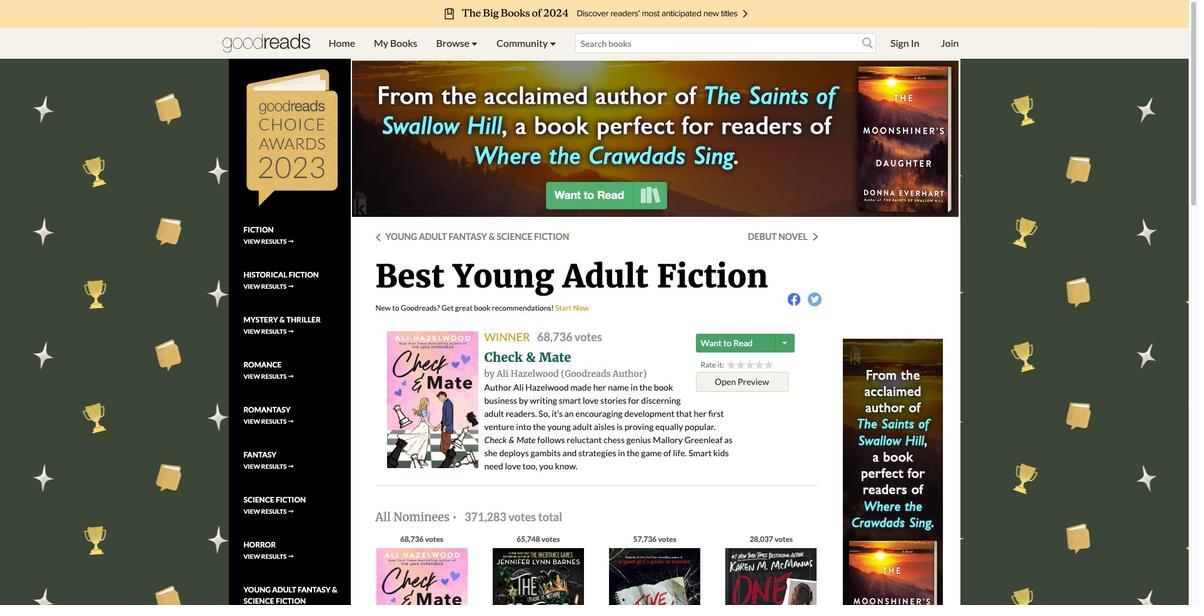 Task type: describe. For each thing, give the bounding box(es) containing it.
my
[[374, 37, 388, 49]]

home
[[329, 37, 355, 49]]

votes inside all nominees • 371,283 votes total
[[509, 510, 536, 524]]

community ▾ button
[[487, 28, 566, 59]]

that
[[676, 408, 692, 419]]

science for the left young adult fantasy & science fiction link
[[244, 597, 274, 605]]

all
[[376, 510, 391, 525]]

popular.
[[685, 422, 716, 432]]

fantasy inside fantasy view results →
[[244, 451, 276, 460]]

deploys
[[499, 448, 529, 458]]

▾ for community ▾
[[550, 37, 556, 49]]

fantasy view results →
[[244, 451, 294, 471]]

get
[[442, 303, 454, 313]]

results inside mystery & thriller view results →
[[261, 328, 287, 335]]

encouraging
[[576, 408, 623, 419]]

→ inside science fiction view results →
[[288, 508, 294, 516]]

of
[[664, 448, 671, 458]]

rate it:
[[701, 360, 724, 369]]

my books
[[374, 37, 417, 49]]

votes for 28,037 votes
[[775, 535, 793, 544]]

proving
[[625, 422, 654, 432]]

1 horizontal spatial adult
[[419, 231, 447, 242]]

1 vertical spatial young
[[453, 257, 554, 296]]

0 vertical spatial young adult fantasy & science fiction link
[[376, 231, 569, 242]]

sign in link
[[881, 28, 929, 59]]

love inside follows reluctant chess genius mallory greenleaf as she deploys gambits and strategies in the game of life. smart kids need love too, you know.
[[505, 461, 521, 472]]

romantasy
[[244, 406, 291, 415]]

an
[[565, 408, 574, 419]]

browse ▾ button
[[427, 28, 487, 59]]

1 vertical spatial the
[[533, 422, 546, 432]]

science fiction view results →
[[244, 496, 306, 516]]

check & mate link
[[484, 350, 571, 365]]

menu containing home
[[319, 28, 566, 59]]

check inside winner 68,736 votes check & mate by ali hazelwood (goodreads author)
[[484, 350, 523, 365]]

preview
[[738, 377, 769, 387]]

0 vertical spatial book
[[474, 303, 491, 313]]

fiction inside young adult fantasy & science fiction link
[[276, 597, 306, 605]]

28,037
[[750, 535, 773, 544]]

want to read
[[701, 338, 753, 348]]

want to read button
[[701, 334, 753, 353]]

one of us is back by karen m. mcmanus image
[[726, 548, 817, 605]]

open preview link
[[696, 372, 788, 392]]

results inside horror view results →
[[261, 553, 287, 561]]

2023 goodreads choice awards image
[[244, 69, 337, 207]]

horror view results →
[[244, 541, 294, 561]]

it:
[[718, 360, 724, 369]]

share on twitter image
[[808, 293, 822, 306]]

novel
[[779, 231, 808, 242]]

Search books text field
[[575, 33, 876, 53]]

view inside fiction view results →
[[244, 238, 260, 245]]

ali hazelwood link
[[497, 368, 559, 380]]

share on facebook image
[[788, 293, 801, 306]]

results inside romantasy view results →
[[261, 418, 287, 426]]

best
[[376, 257, 444, 296]]

view inside 'historical fiction view results →'
[[244, 283, 260, 290]]

life.
[[673, 448, 687, 458]]

start
[[555, 303, 572, 313]]

view inside horror view results →
[[244, 553, 260, 561]]

community ▾
[[497, 37, 556, 49]]

for
[[628, 395, 640, 406]]

ali inside winner 68,736 votes check & mate by ali hazelwood (goodreads author)
[[497, 368, 509, 380]]

by inside author ali hazelwood made her name in the book business by writing smart love stories for discerning adult readers. so, it's an encouraging development that her first venture into the young adult aisles is proving equally popular. check & mate
[[519, 395, 528, 406]]

2 vertical spatial adult
[[272, 586, 296, 595]]

join link
[[932, 28, 969, 59]]

hazelwood inside winner 68,736 votes check & mate by ali hazelwood (goodreads author)
[[511, 368, 559, 380]]

0 horizontal spatial young adult fantasy & science fiction link
[[244, 585, 341, 605]]

nominees
[[394, 510, 450, 525]]

debut
[[748, 231, 777, 242]]

mate inside winner 68,736 votes check & mate by ali hazelwood (goodreads author)
[[539, 350, 571, 365]]

→ inside horror view results →
[[288, 553, 294, 561]]

→ inside romance view results →
[[288, 373, 294, 380]]

0 horizontal spatial 68,736
[[400, 535, 424, 544]]

to for new
[[392, 303, 399, 313]]

view inside romantasy view results →
[[244, 418, 260, 426]]

it's
[[552, 408, 563, 419]]

browse
[[436, 37, 470, 49]]

home link
[[319, 28, 365, 59]]

too,
[[523, 461, 538, 472]]

readers.
[[506, 408, 537, 419]]

sign in
[[891, 37, 920, 49]]

the brothers hawthorne by jennifer lynn barnes image
[[493, 548, 584, 605]]

mate inside author ali hazelwood made her name in the book business by writing smart love stories for discerning adult readers. so, it's an encouraging development that her first venture into the young adult aisles is proving equally popular. check & mate
[[517, 435, 536, 445]]

371,283
[[465, 510, 506, 524]]

is
[[617, 422, 623, 432]]

ali inside author ali hazelwood made her name in the book business by writing smart love stories for discerning adult readers. so, it's an encouraging development that her first venture into the young adult aisles is proving equally popular. check & mate
[[513, 382, 524, 393]]

debut novel
[[748, 231, 808, 242]]

→ inside mystery & thriller view results →
[[288, 328, 294, 335]]

fantasy for top young adult fantasy & science fiction link
[[449, 231, 487, 242]]

mystery
[[244, 315, 278, 325]]

57,736
[[633, 535, 657, 544]]

0 horizontal spatial adult
[[484, 408, 504, 419]]

→ inside fiction view results →
[[288, 238, 294, 245]]

business
[[484, 395, 517, 406]]

view inside science fiction view results →
[[244, 508, 260, 516]]

kids
[[713, 448, 729, 458]]

chess
[[604, 435, 625, 445]]

want
[[701, 338, 722, 348]]

thriller
[[286, 315, 321, 325]]

Search for books to add to your shelves search field
[[575, 33, 876, 53]]

debut novel link
[[748, 231, 818, 242]]

need
[[484, 461, 503, 472]]

→ inside fantasy view results →
[[288, 463, 294, 471]]

recommendations!
[[492, 303, 554, 313]]

0 vertical spatial her
[[593, 382, 606, 393]]

votes inside winner 68,736 votes check & mate by ali hazelwood (goodreads author)
[[575, 330, 602, 344]]

aisles
[[594, 422, 615, 432]]

genius
[[627, 435, 651, 445]]

1 horizontal spatial young
[[386, 231, 417, 242]]

name
[[608, 382, 629, 393]]

0 vertical spatial check & mate by ali hazelwood image
[[387, 331, 478, 468]]

68,736 inside winner 68,736 votes check & mate by ali hazelwood (goodreads author)
[[537, 330, 573, 344]]

read
[[733, 338, 753, 348]]

& inside winner 68,736 votes check & mate by ali hazelwood (goodreads author)
[[526, 350, 536, 365]]

author)
[[613, 368, 647, 380]]

she
[[484, 448, 498, 458]]

fiction inside 'historical fiction view results →'
[[289, 270, 319, 280]]

fantasy for the left young adult fantasy & science fiction link
[[298, 586, 331, 595]]

stories
[[601, 395, 627, 406]]

in inside author ali hazelwood made her name in the book business by writing smart love stories for discerning adult readers. so, it's an encouraging development that her first venture into the young adult aisles is proving equally popular. check & mate
[[631, 382, 638, 393]]

& inside author ali hazelwood made her name in the book business by writing smart love stories for discerning adult readers. so, it's an encouraging development that her first venture into the young adult aisles is proving equally popular. check & mate
[[509, 435, 515, 445]]

results inside fiction view results →
[[261, 238, 287, 245]]

to for want
[[724, 338, 732, 348]]

gambits
[[531, 448, 561, 458]]



Task type: vqa. For each thing, say whether or not it's contained in the screenshot.
see this thread for more information.
no



Task type: locate. For each thing, give the bounding box(es) containing it.
first
[[709, 408, 724, 419]]

0 horizontal spatial to
[[392, 303, 399, 313]]

57,736 votes
[[633, 535, 677, 544]]

fiction inside science fiction view results →
[[276, 496, 306, 505]]

total
[[538, 510, 562, 524]]

view down romantasy at bottom left
[[244, 418, 260, 426]]

1 vertical spatial love
[[505, 461, 521, 472]]

check
[[484, 350, 523, 365], [484, 435, 507, 445]]

1 vertical spatial to
[[724, 338, 732, 348]]

0 vertical spatial adult
[[419, 231, 447, 242]]

3 → from the top
[[288, 328, 294, 335]]

sign
[[891, 37, 909, 49]]

1 vertical spatial by
[[519, 395, 528, 406]]

young up best
[[386, 231, 417, 242]]

→ up thriller
[[288, 283, 294, 290]]

historical fiction view results →
[[244, 270, 319, 290]]

the down so,
[[533, 422, 546, 432]]

▾ right the browse
[[472, 37, 478, 49]]

1 vertical spatial in
[[618, 448, 625, 458]]

6 → from the top
[[288, 463, 294, 471]]

1 horizontal spatial ▾
[[550, 37, 556, 49]]

love down deploys
[[505, 461, 521, 472]]

check inside author ali hazelwood made her name in the book business by writing smart love stories for discerning adult readers. so, it's an encouraging development that her first venture into the young adult aisles is proving equally popular. check & mate
[[484, 435, 507, 445]]

the most anticipated books of 2024 image
[[94, 0, 1095, 28]]

books
[[390, 37, 417, 49]]

author
[[484, 382, 512, 393]]

1 → from the top
[[288, 238, 294, 245]]

results down romance
[[261, 373, 287, 380]]

5 view from the top
[[244, 418, 260, 426]]

1 vertical spatial check & mate by ali hazelwood image
[[376, 548, 468, 605]]

0 vertical spatial hazelwood
[[511, 368, 559, 380]]

in down chess
[[618, 448, 625, 458]]

the inside follows reluctant chess genius mallory greenleaf as she deploys gambits and strategies in the game of life. smart kids need love too, you know.
[[627, 448, 640, 458]]

as
[[725, 435, 733, 445]]

2 vertical spatial young
[[244, 586, 271, 595]]

her up popular.
[[694, 408, 707, 419]]

0 horizontal spatial mate
[[517, 435, 536, 445]]

2 horizontal spatial fantasy
[[449, 231, 487, 242]]

results up historical
[[261, 238, 287, 245]]

browse ▾
[[436, 37, 478, 49]]

results inside science fiction view results →
[[261, 508, 287, 516]]

game
[[641, 448, 662, 458]]

adult up best
[[419, 231, 447, 242]]

mate up ali hazelwood link
[[539, 350, 571, 365]]

adult up venture
[[484, 408, 504, 419]]

1 horizontal spatial to
[[724, 338, 732, 348]]

into
[[516, 422, 531, 432]]

view up horror
[[244, 508, 260, 516]]

love up encouraging
[[583, 395, 599, 406]]

68,736 down nominees
[[400, 535, 424, 544]]

0 vertical spatial by
[[484, 368, 495, 380]]

now
[[573, 303, 589, 313]]

0 vertical spatial advertisement element
[[352, 61, 959, 217]]

romantasy view results →
[[244, 406, 294, 426]]

1 vertical spatial hazelwood
[[526, 382, 569, 393]]

8 results from the top
[[261, 553, 287, 561]]

results inside fantasy view results →
[[261, 463, 287, 471]]

results down romantasy at bottom left
[[261, 418, 287, 426]]

votes down now
[[575, 330, 602, 344]]

1 view from the top
[[244, 238, 260, 245]]

and
[[563, 448, 577, 458]]

0 vertical spatial ali
[[497, 368, 509, 380]]

→ inside romantasy view results →
[[288, 418, 294, 426]]

1 vertical spatial check
[[484, 435, 507, 445]]

view down romance
[[244, 373, 260, 380]]

check down the winner
[[484, 350, 523, 365]]

→ up romantasy at bottom left
[[288, 373, 294, 380]]

mate down into
[[517, 435, 536, 445]]

1 horizontal spatial 68,736
[[537, 330, 573, 344]]

4 → from the top
[[288, 373, 294, 380]]

the down genius
[[627, 448, 640, 458]]

view inside mystery & thriller view results →
[[244, 328, 260, 335]]

view down mystery
[[244, 328, 260, 335]]

her
[[593, 382, 606, 393], [694, 408, 707, 419]]

2 horizontal spatial adult
[[563, 257, 648, 296]]

view down historical
[[244, 283, 260, 290]]

in
[[911, 37, 920, 49]]

votes for 57,736 votes
[[658, 535, 677, 544]]

book
[[474, 303, 491, 313], [654, 382, 673, 393]]

2 view from the top
[[244, 283, 260, 290]]

1 horizontal spatial young adult fantasy & science fiction
[[386, 231, 569, 242]]

young up recommendations!
[[453, 257, 554, 296]]

1 check from the top
[[484, 350, 523, 365]]

→ up science fiction view results →
[[288, 463, 294, 471]]

68,736 down start
[[537, 330, 573, 344]]

→ up horror view results →
[[288, 508, 294, 516]]

1 vertical spatial book
[[654, 382, 673, 393]]

all nominees • 371,283 votes total
[[376, 510, 562, 525]]

community
[[497, 37, 548, 49]]

results down mystery
[[261, 328, 287, 335]]

votes
[[575, 330, 602, 344], [509, 510, 536, 524], [425, 535, 444, 544], [542, 535, 560, 544], [658, 535, 677, 544], [775, 535, 793, 544]]

young adult fantasy & science fiction link
[[376, 231, 569, 242], [244, 585, 341, 605]]

1 horizontal spatial her
[[694, 408, 707, 419]]

young adult fantasy & science fiction
[[386, 231, 569, 242], [244, 586, 337, 605]]

0 vertical spatial young
[[386, 231, 417, 242]]

7 → from the top
[[288, 508, 294, 516]]

by up author at left
[[484, 368, 495, 380]]

2 → from the top
[[288, 283, 294, 290]]

2 vertical spatial science
[[244, 597, 274, 605]]

5 → from the top
[[288, 418, 294, 426]]

view up science fiction view results →
[[244, 463, 260, 471]]

ali down ali hazelwood link
[[513, 382, 524, 393]]

1 vertical spatial science
[[244, 496, 274, 505]]

→ inside 'historical fiction view results →'
[[288, 283, 294, 290]]

adult down horror view results →
[[272, 586, 296, 595]]

0 vertical spatial mate
[[539, 350, 571, 365]]

by up readers.
[[519, 395, 528, 406]]

1 horizontal spatial fantasy
[[298, 586, 331, 595]]

68,736 votes
[[400, 535, 444, 544]]

6 view from the top
[[244, 463, 260, 471]]

votes right 28,037
[[775, 535, 793, 544]]

votes down total at the left of the page
[[542, 535, 560, 544]]

results up science fiction view results →
[[261, 463, 287, 471]]

book inside author ali hazelwood made her name in the book business by writing smart love stories for discerning adult readers. so, it's an encouraging development that her first venture into the young adult aisles is proving equally popular. check & mate
[[654, 382, 673, 393]]

3 view from the top
[[244, 328, 260, 335]]

8 view from the top
[[244, 553, 260, 561]]

five survive by holly  jackson image
[[609, 548, 701, 605]]

check down venture
[[484, 435, 507, 445]]

4 view from the top
[[244, 373, 260, 380]]

0 vertical spatial check
[[484, 350, 523, 365]]

view up historical
[[244, 238, 260, 245]]

2 check from the top
[[484, 435, 507, 445]]

0 vertical spatial in
[[631, 382, 638, 393]]

0 horizontal spatial young adult fantasy & science fiction
[[244, 586, 337, 605]]

the up for
[[640, 382, 652, 393]]

know.
[[555, 461, 578, 472]]

6 results from the top
[[261, 463, 287, 471]]

adult up the reluctant
[[573, 422, 592, 432]]

0 horizontal spatial her
[[593, 382, 606, 393]]

fiction inside fiction view results →
[[244, 225, 274, 235]]

1 vertical spatial 68,736
[[400, 535, 424, 544]]

young adult fantasy & science fiction for the left young adult fantasy & science fiction link
[[244, 586, 337, 605]]

2 ▾ from the left
[[550, 37, 556, 49]]

mallory
[[653, 435, 683, 445]]

1 horizontal spatial by
[[519, 395, 528, 406]]

2 results from the top
[[261, 283, 287, 290]]

0 vertical spatial adult
[[484, 408, 504, 419]]

in inside follows reluctant chess genius mallory greenleaf as she deploys gambits and strategies in the game of life. smart kids need love too, you know.
[[618, 448, 625, 458]]

adult
[[484, 408, 504, 419], [573, 422, 592, 432]]

strategies
[[579, 448, 616, 458]]

by inside winner 68,736 votes check & mate by ali hazelwood (goodreads author)
[[484, 368, 495, 380]]

8 → from the top
[[288, 553, 294, 561]]

join
[[941, 37, 959, 49]]

(goodreads
[[561, 368, 611, 380]]

0 horizontal spatial young
[[244, 586, 271, 595]]

2 vertical spatial the
[[627, 448, 640, 458]]

3 results from the top
[[261, 328, 287, 335]]

young
[[386, 231, 417, 242], [453, 257, 554, 296], [244, 586, 271, 595]]

1 horizontal spatial book
[[654, 382, 673, 393]]

→
[[288, 238, 294, 245], [288, 283, 294, 290], [288, 328, 294, 335], [288, 373, 294, 380], [288, 418, 294, 426], [288, 463, 294, 471], [288, 508, 294, 516], [288, 553, 294, 561]]

0 vertical spatial the
[[640, 382, 652, 393]]

adult up now
[[563, 257, 648, 296]]

to left read
[[724, 338, 732, 348]]

development
[[624, 408, 675, 419]]

smart
[[689, 448, 712, 458]]

you
[[539, 461, 553, 472]]

to right new
[[392, 303, 399, 313]]

1 vertical spatial ali
[[513, 382, 524, 393]]

follows reluctant chess genius mallory greenleaf as she deploys gambits and strategies in the game of life. smart kids need love too, you know.
[[484, 435, 733, 472]]

writing
[[530, 395, 557, 406]]

hazelwood
[[511, 368, 559, 380], [526, 382, 569, 393]]

winner 68,736 votes check & mate by ali hazelwood (goodreads author)
[[484, 330, 647, 380]]

view inside fantasy view results →
[[244, 463, 260, 471]]

great
[[455, 303, 473, 313]]

results down horror
[[261, 553, 287, 561]]

romance view results →
[[244, 360, 294, 380]]

smart
[[559, 395, 581, 406]]

0 horizontal spatial adult
[[272, 586, 296, 595]]

equally
[[655, 422, 683, 432]]

1 horizontal spatial young adult fantasy & science fiction link
[[376, 231, 569, 242]]

1 vertical spatial her
[[694, 408, 707, 419]]

in up for
[[631, 382, 638, 393]]

68,736
[[537, 330, 573, 344], [400, 535, 424, 544]]

2 horizontal spatial young
[[453, 257, 554, 296]]

her left name
[[593, 382, 606, 393]]

1 vertical spatial advertisement element
[[843, 339, 943, 605]]

open preview
[[715, 377, 769, 387]]

by
[[484, 368, 495, 380], [519, 395, 528, 406]]

science inside science fiction view results →
[[244, 496, 274, 505]]

winner
[[484, 330, 530, 344]]

science inside young adult fantasy & science fiction
[[244, 597, 274, 605]]

menu
[[319, 28, 566, 59]]

love inside author ali hazelwood made her name in the book business by writing smart love stories for discerning adult readers. so, it's an encouraging development that her first venture into the young adult aisles is proving equally popular. check & mate
[[583, 395, 599, 406]]

1 results from the top
[[261, 238, 287, 245]]

1 vertical spatial adult
[[573, 422, 592, 432]]

to inside 'button'
[[724, 338, 732, 348]]

best young adult fiction
[[376, 257, 768, 296]]

1 vertical spatial fantasy
[[244, 451, 276, 460]]

hazelwood inside author ali hazelwood made her name in the book business by writing smart love stories for discerning adult readers. so, it's an encouraging development that her first venture into the young adult aisles is proving equally popular. check & mate
[[526, 382, 569, 393]]

hazelwood down "check & mate" link
[[511, 368, 559, 380]]

0 vertical spatial 68,736
[[537, 330, 573, 344]]

28,037 votes
[[750, 535, 793, 544]]

&
[[489, 231, 495, 242], [280, 315, 285, 325], [526, 350, 536, 365], [509, 435, 515, 445], [332, 586, 337, 595]]

0 horizontal spatial book
[[474, 303, 491, 313]]

7 results from the top
[[261, 508, 287, 516]]

votes right the 57,736
[[658, 535, 677, 544]]

results inside romance view results →
[[261, 373, 287, 380]]

0 vertical spatial to
[[392, 303, 399, 313]]

votes down nominees
[[425, 535, 444, 544]]

65,748 votes
[[517, 535, 560, 544]]

1 horizontal spatial ali
[[513, 382, 524, 393]]

7 view from the top
[[244, 508, 260, 516]]

hazelwood up writing
[[526, 382, 569, 393]]

5 results from the top
[[261, 418, 287, 426]]

book right great
[[474, 303, 491, 313]]

0 vertical spatial young adult fantasy & science fiction
[[386, 231, 569, 242]]

1 horizontal spatial mate
[[539, 350, 571, 365]]

0 horizontal spatial ali
[[497, 368, 509, 380]]

results inside 'historical fiction view results →'
[[261, 283, 287, 290]]

▾ inside "dropdown button"
[[550, 37, 556, 49]]

science
[[497, 231, 533, 242], [244, 496, 274, 505], [244, 597, 274, 605]]

fiction view results →
[[244, 225, 294, 245]]

▾ right community on the left top of the page
[[550, 37, 556, 49]]

young down horror view results →
[[244, 586, 271, 595]]

▾ inside dropdown button
[[472, 37, 478, 49]]

0 vertical spatial love
[[583, 395, 599, 406]]

greenleaf
[[685, 435, 723, 445]]

2 vertical spatial fantasy
[[298, 586, 331, 595]]

follows
[[537, 435, 565, 445]]

1 horizontal spatial in
[[631, 382, 638, 393]]

0 vertical spatial fantasy
[[449, 231, 487, 242]]

made
[[571, 382, 592, 393]]

historical
[[244, 270, 287, 280]]

new
[[376, 303, 391, 313]]

votes for 65,748 votes
[[542, 535, 560, 544]]

horror
[[244, 541, 276, 550]]

votes up 65,748
[[509, 510, 536, 524]]

view down horror
[[244, 553, 260, 561]]

0 horizontal spatial by
[[484, 368, 495, 380]]

0 horizontal spatial love
[[505, 461, 521, 472]]

start now link
[[555, 303, 589, 313]]

in
[[631, 382, 638, 393], [618, 448, 625, 458]]

1 vertical spatial young adult fantasy & science fiction link
[[244, 585, 341, 605]]

ali up author at left
[[497, 368, 509, 380]]

1 horizontal spatial adult
[[573, 422, 592, 432]]

mystery & thriller view results →
[[244, 315, 321, 335]]

rate
[[701, 360, 716, 369]]

0 horizontal spatial ▾
[[472, 37, 478, 49]]

so,
[[539, 408, 550, 419]]

▾ for browse ▾
[[472, 37, 478, 49]]

group
[[727, 360, 774, 370]]

check & mate by ali hazelwood image
[[387, 331, 478, 468], [376, 548, 468, 605]]

new to goodreads? get great book recommendations! start now
[[376, 303, 589, 313]]

1 vertical spatial adult
[[563, 257, 648, 296]]

science for top young adult fantasy & science fiction link
[[497, 231, 533, 242]]

advertisement element
[[352, 61, 959, 217], [843, 339, 943, 605]]

votes for 68,736 votes
[[425, 535, 444, 544]]

1 ▾ from the left
[[472, 37, 478, 49]]

65,748
[[517, 535, 540, 544]]

young adult fantasy & science fiction for top young adult fantasy & science fiction link
[[386, 231, 569, 242]]

mate
[[539, 350, 571, 365], [517, 435, 536, 445]]

4 results from the top
[[261, 373, 287, 380]]

results down historical
[[261, 283, 287, 290]]

results up horror
[[261, 508, 287, 516]]

book up discerning
[[654, 382, 673, 393]]

0 horizontal spatial fantasy
[[244, 451, 276, 460]]

→ down romantasy at bottom left
[[288, 418, 294, 426]]

& inside mystery & thriller view results →
[[280, 315, 285, 325]]

1 vertical spatial young adult fantasy & science fiction
[[244, 586, 337, 605]]

0 vertical spatial science
[[497, 231, 533, 242]]

→ down thriller
[[288, 328, 294, 335]]

→ down science fiction view results →
[[288, 553, 294, 561]]

1 vertical spatial mate
[[517, 435, 536, 445]]

1 horizontal spatial love
[[583, 395, 599, 406]]

view inside romance view results →
[[244, 373, 260, 380]]

venture
[[484, 422, 515, 432]]

→ up 'historical fiction view results →'
[[288, 238, 294, 245]]

0 horizontal spatial in
[[618, 448, 625, 458]]

my books link
[[365, 28, 427, 59]]

•
[[452, 510, 457, 525]]



